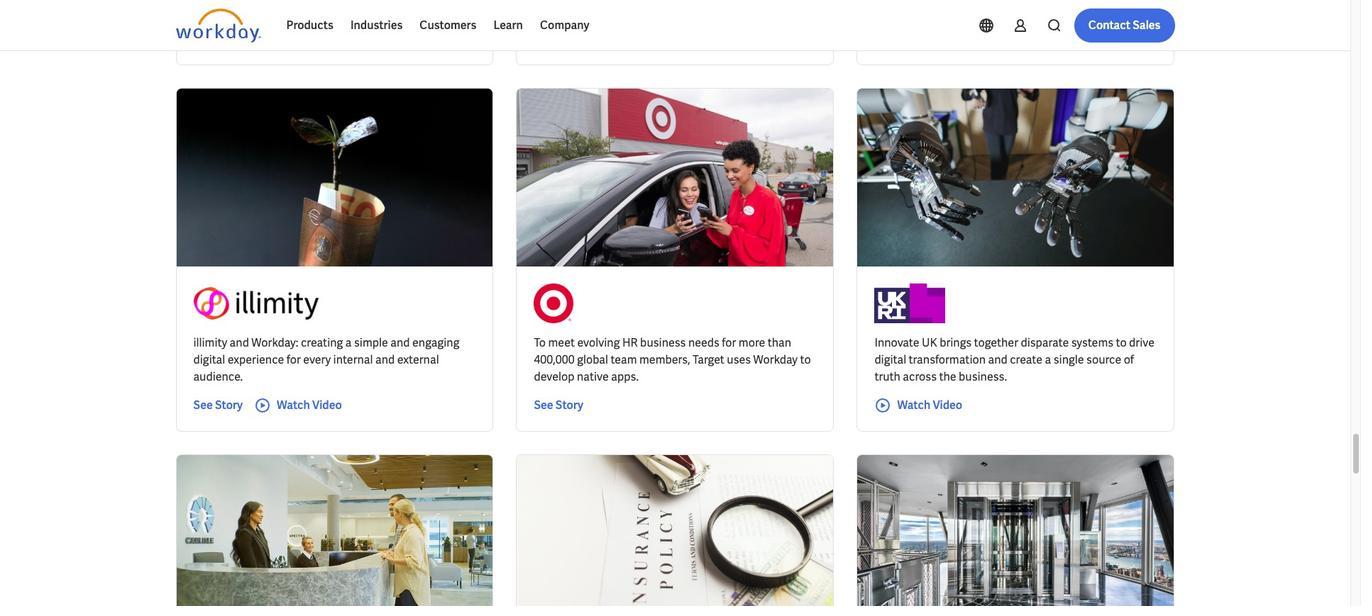 Task type: describe. For each thing, give the bounding box(es) containing it.
global
[[577, 353, 608, 367]]

experience
[[228, 353, 284, 367]]

together
[[974, 336, 1019, 350]]

see story down 'develop' at the left of the page
[[534, 398, 583, 413]]

story down audience.
[[215, 398, 243, 413]]

company button
[[532, 9, 598, 43]]

transformation
[[909, 353, 986, 367]]

industries
[[351, 18, 403, 33]]

uses
[[727, 353, 751, 367]]

see for the see story link below topic
[[193, 31, 213, 46]]

a inside innovate uk brings together disparate systems to drive digital transformation and create a single source of truth across the business.
[[1045, 353, 1051, 367]]

industry button
[[251, 8, 328, 36]]

than
[[768, 336, 792, 350]]

workday:
[[251, 336, 298, 350]]

audience.
[[193, 370, 243, 385]]

more
[[739, 336, 765, 350]]

target corporation image
[[534, 284, 574, 323]]

brings
[[940, 336, 972, 350]]

customers button
[[411, 9, 485, 43]]

watch video link down every
[[254, 397, 342, 414]]

learn
[[494, 18, 523, 33]]

company
[[540, 18, 589, 33]]

to meet evolving hr business needs for more than 400,000 global team members, target uses workday to develop native apps.
[[534, 336, 811, 385]]

watch video down industry
[[277, 31, 342, 46]]

single
[[1054, 353, 1084, 367]]

to inside to meet evolving hr business needs for more than 400,000 global team members, target uses workday to develop native apps.
[[800, 353, 811, 367]]

every
[[303, 353, 331, 367]]

see story link down audience.
[[193, 397, 243, 414]]

story left industry button
[[215, 31, 243, 46]]

story down 'develop' at the left of the page
[[556, 398, 583, 413]]

all
[[581, 16, 593, 28]]

see for the see story link below 'develop' at the left of the page
[[534, 398, 553, 413]]

watch down industry
[[277, 31, 310, 46]]

illimity bank s.p.a. image
[[193, 284, 318, 323]]

needs
[[688, 336, 720, 350]]

more
[[487, 16, 511, 28]]

digital for illimity
[[193, 353, 225, 367]]

story down clear
[[556, 31, 583, 46]]

customers
[[420, 18, 477, 33]]

meet
[[548, 336, 575, 350]]

apps.
[[611, 370, 639, 385]]

members,
[[639, 353, 690, 367]]

clear
[[555, 16, 579, 28]]

business outcome button
[[340, 8, 464, 36]]

outcome
[[394, 16, 436, 28]]

target
[[693, 353, 725, 367]]

drive
[[1129, 336, 1155, 350]]

innovate uk image
[[875, 284, 945, 323]]

topic
[[187, 16, 211, 28]]

for inside illimity and workday: creating a simple and engaging digital experience for every internal and external audience.
[[287, 353, 301, 367]]

and inside innovate uk brings together disparate systems to drive digital transformation and create a single source of truth across the business.
[[988, 353, 1008, 367]]

team
[[611, 353, 637, 367]]

go to the homepage image
[[176, 9, 261, 43]]

watch down the "across"
[[897, 398, 931, 413]]

see for the see story link underneath clear
[[534, 31, 553, 46]]

industry
[[262, 16, 300, 28]]

watch video down the "across"
[[897, 398, 963, 413]]

of
[[1124, 353, 1134, 367]]



Task type: vqa. For each thing, say whether or not it's contained in the screenshot.
The Survey And Feedback Loop.
no



Task type: locate. For each thing, give the bounding box(es) containing it.
0 horizontal spatial to
[[800, 353, 811, 367]]

disparate
[[1021, 336, 1069, 350]]

contact sales
[[1089, 18, 1161, 33]]

clear all
[[555, 16, 593, 28]]

watch video link down the "across"
[[875, 397, 963, 414]]

creating
[[301, 336, 343, 350]]

and up experience
[[230, 336, 249, 350]]

0 vertical spatial to
[[1116, 336, 1127, 350]]

1 horizontal spatial for
[[722, 336, 736, 350]]

to
[[1116, 336, 1127, 350], [800, 353, 811, 367]]

innovate
[[875, 336, 920, 350]]

0 horizontal spatial for
[[287, 353, 301, 367]]

and down the "simple"
[[375, 353, 395, 367]]

workday
[[754, 353, 798, 367]]

and
[[230, 336, 249, 350], [391, 336, 410, 350], [375, 353, 395, 367], [988, 353, 1008, 367]]

2 digital from the left
[[875, 353, 906, 367]]

see story down clear
[[534, 31, 583, 46]]

industries button
[[342, 9, 411, 43]]

a up internal
[[346, 336, 352, 350]]

see story down audience.
[[193, 398, 243, 413]]

products
[[286, 18, 334, 33]]

watch video
[[277, 31, 342, 46], [277, 398, 342, 413], [897, 398, 963, 413]]

video
[[312, 31, 342, 46], [312, 398, 342, 413], [933, 398, 963, 413]]

see story link
[[193, 30, 243, 47], [534, 30, 583, 47], [193, 397, 243, 414], [534, 397, 583, 414]]

for left every
[[287, 353, 301, 367]]

hr
[[622, 336, 638, 350]]

a
[[346, 336, 352, 350], [1045, 353, 1051, 367]]

1 vertical spatial for
[[287, 353, 301, 367]]

the
[[939, 370, 957, 385]]

story
[[215, 31, 243, 46], [556, 31, 583, 46], [215, 398, 243, 413], [556, 398, 583, 413]]

1 vertical spatial to
[[800, 353, 811, 367]]

0 horizontal spatial a
[[346, 336, 352, 350]]

evolving
[[577, 336, 620, 350]]

native
[[577, 370, 609, 385]]

1 horizontal spatial digital
[[875, 353, 906, 367]]

learn button
[[485, 9, 532, 43]]

digital
[[193, 353, 225, 367], [875, 353, 906, 367]]

for inside to meet evolving hr business needs for more than 400,000 global team members, target uses workday to develop native apps.
[[722, 336, 736, 350]]

see story link down clear
[[534, 30, 583, 47]]

Search Customer Stories text field
[[973, 9, 1147, 34]]

contact
[[1089, 18, 1131, 33]]

contact sales link
[[1074, 9, 1175, 43]]

topic button
[[176, 8, 240, 36]]

digital for innovate
[[875, 353, 906, 367]]

truth
[[875, 370, 901, 385]]

watch video down every
[[277, 398, 342, 413]]

uk
[[922, 336, 937, 350]]

see story link down 'develop' at the left of the page
[[534, 397, 583, 414]]

to right workday
[[800, 353, 811, 367]]

for up uses on the bottom
[[722, 336, 736, 350]]

watch
[[277, 31, 310, 46], [277, 398, 310, 413], [897, 398, 931, 413]]

digital inside innovate uk brings together disparate systems to drive digital transformation and create a single source of truth across the business.
[[875, 353, 906, 367]]

see for the see story link underneath audience.
[[193, 398, 213, 413]]

0 vertical spatial a
[[346, 336, 352, 350]]

to
[[534, 336, 546, 350]]

illimity
[[193, 336, 227, 350]]

1 horizontal spatial to
[[1116, 336, 1127, 350]]

innovate uk brings together disparate systems to drive digital transformation and create a single source of truth across the business.
[[875, 336, 1155, 385]]

business
[[640, 336, 686, 350]]

for
[[722, 336, 736, 350], [287, 353, 301, 367]]

digital up the truth
[[875, 353, 906, 367]]

clear all button
[[551, 8, 597, 36]]

see story
[[193, 31, 243, 46], [534, 31, 583, 46], [193, 398, 243, 413], [534, 398, 583, 413]]

400,000
[[534, 353, 575, 367]]

and down together
[[988, 353, 1008, 367]]

business.
[[959, 370, 1007, 385]]

develop
[[534, 370, 575, 385]]

1 vertical spatial a
[[1045, 353, 1051, 367]]

external
[[397, 353, 439, 367]]

engaging
[[412, 336, 460, 350]]

digital down illimity
[[193, 353, 225, 367]]

business outcome
[[351, 16, 436, 28]]

watch video link down industry
[[254, 30, 342, 47]]

more button
[[476, 8, 539, 36]]

watch video link
[[254, 30, 342, 47], [254, 397, 342, 414], [875, 397, 963, 414]]

products button
[[278, 9, 342, 43]]

create
[[1010, 353, 1043, 367]]

see story down topic
[[193, 31, 243, 46]]

simple
[[354, 336, 388, 350]]

1 digital from the left
[[193, 353, 225, 367]]

1 horizontal spatial a
[[1045, 353, 1051, 367]]

internal
[[333, 353, 373, 367]]

digital inside illimity and workday: creating a simple and engaging digital experience for every internal and external audience.
[[193, 353, 225, 367]]

a down disparate
[[1045, 353, 1051, 367]]

systems
[[1072, 336, 1114, 350]]

watch down every
[[277, 398, 310, 413]]

across
[[903, 370, 937, 385]]

to up of
[[1116, 336, 1127, 350]]

to inside innovate uk brings together disparate systems to drive digital transformation and create a single source of truth across the business.
[[1116, 336, 1127, 350]]

0 vertical spatial for
[[722, 336, 736, 350]]

see story link down topic
[[193, 30, 243, 47]]

illimity and workday: creating a simple and engaging digital experience for every internal and external audience.
[[193, 336, 460, 385]]

sales
[[1133, 18, 1161, 33]]

business
[[351, 16, 392, 28]]

a inside illimity and workday: creating a simple and engaging digital experience for every internal and external audience.
[[346, 336, 352, 350]]

0 horizontal spatial digital
[[193, 353, 225, 367]]

and up external
[[391, 336, 410, 350]]

see
[[193, 31, 213, 46], [534, 31, 553, 46], [193, 398, 213, 413], [534, 398, 553, 413]]

source
[[1087, 353, 1122, 367]]



